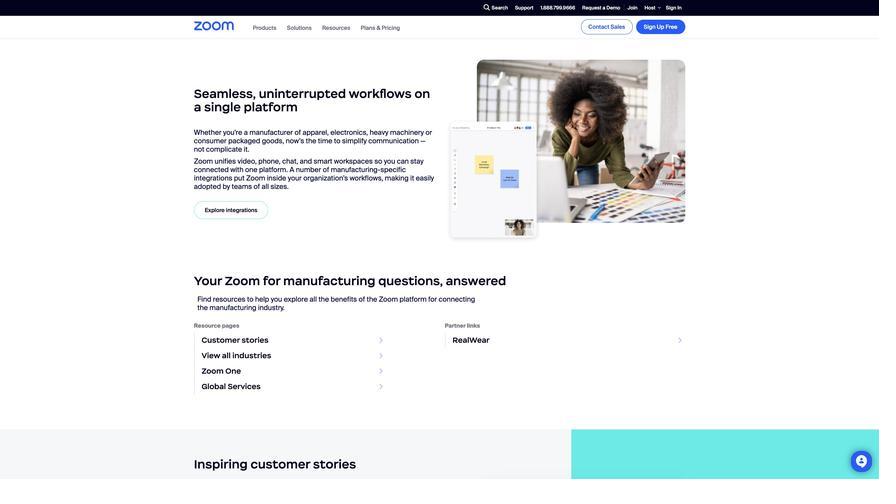 Task type: locate. For each thing, give the bounding box(es) containing it.
put
[[234, 173, 245, 182]]

sign left up
[[644, 23, 656, 30]]

0 vertical spatial for
[[263, 273, 281, 289]]

sign for sign in
[[666, 4, 677, 11]]

1 vertical spatial integrations
[[226, 206, 258, 214]]

stay
[[411, 156, 424, 166]]

video,
[[238, 156, 257, 166]]

1 horizontal spatial you
[[384, 156, 396, 166]]

sign for sign up free
[[644, 23, 656, 30]]

1 vertical spatial to
[[247, 295, 254, 304]]

zoom up global
[[202, 366, 224, 376]]

and
[[300, 156, 312, 166]]

manufacturing up pages
[[210, 303, 257, 312]]

for inside find resources to help you explore all the benefits of the zoom platform for connecting the manufacturing industry.
[[429, 295, 437, 304]]

0 vertical spatial platform
[[244, 99, 298, 115]]

join
[[628, 4, 638, 11]]

integrations down unifies
[[194, 173, 232, 182]]

your
[[288, 173, 302, 182]]

platform inside seamless, uninterrupted workflows on a single platform
[[244, 99, 298, 115]]

global
[[202, 382, 226, 391]]

all left sizes.
[[262, 182, 269, 191]]

the
[[306, 136, 317, 145], [319, 295, 329, 304], [367, 295, 377, 304], [198, 303, 208, 312]]

0 vertical spatial sign
[[666, 4, 677, 11]]

1 horizontal spatial to
[[334, 136, 341, 145]]

help
[[255, 295, 269, 304]]

phone,
[[259, 156, 281, 166]]

workflows,
[[350, 173, 384, 182]]

number
[[296, 165, 321, 174]]

1 horizontal spatial sign
[[666, 4, 677, 11]]

request a demo link
[[579, 0, 624, 15]]

zoom
[[194, 156, 213, 166], [246, 173, 265, 182], [225, 273, 260, 289], [379, 295, 398, 304], [202, 366, 224, 376]]

services
[[228, 382, 261, 391]]

all inside find resources to help you explore all the benefits of the zoom platform for connecting the manufacturing industry.
[[310, 295, 317, 304]]

1 vertical spatial sign
[[644, 23, 656, 30]]

0 horizontal spatial platform
[[244, 99, 298, 115]]

organization's
[[304, 173, 348, 182]]

or
[[426, 128, 432, 137]]

global services
[[202, 382, 261, 391]]

1 vertical spatial a
[[194, 99, 201, 115]]

1 vertical spatial for
[[429, 295, 437, 304]]

zoom down questions,
[[379, 295, 398, 304]]

explore integrations
[[205, 206, 258, 214]]

heavy
[[370, 128, 389, 137]]

platform up the manufacturer
[[244, 99, 298, 115]]

1 horizontal spatial a
[[244, 128, 248, 137]]

the left benefits
[[319, 295, 329, 304]]

your zoom for manufacturing questions, answered
[[194, 273, 507, 289]]

2 vertical spatial a
[[244, 128, 248, 137]]

by
[[223, 182, 230, 191]]

find resources to help you explore all the benefits of the zoom platform for connecting the manufacturing industry.
[[198, 295, 475, 312]]

0 vertical spatial a
[[603, 4, 606, 11]]

1 vertical spatial stories
[[313, 456, 356, 472]]

to right time on the top left of the page
[[334, 136, 341, 145]]

connecting
[[439, 295, 475, 304]]

0 horizontal spatial you
[[271, 295, 282, 304]]

a
[[603, 4, 606, 11], [194, 99, 201, 115], [244, 128, 248, 137]]

sign left in
[[666, 4, 677, 11]]

zoom right put
[[246, 173, 265, 182]]

sign in link
[[663, 0, 686, 15]]

for left connecting
[[429, 295, 437, 304]]

all right view
[[222, 351, 231, 360]]

a right you're
[[244, 128, 248, 137]]

1 horizontal spatial all
[[262, 182, 269, 191]]

partner links
[[445, 322, 480, 329]]

plans
[[361, 24, 375, 32]]

0 vertical spatial manufacturing
[[283, 273, 376, 289]]

the inside whether you're a manufacturer of apparel, electronics, heavy machinery or consumer packaged goods, now's the time to simplify communication — not complicate it. zoom unifies video, phone, chat, and smart workspaces so you can stay connected with one platform. a number of manufacturing-specific integrations put zoom inside your organization's workflows, making it easily adopted by teams of all sizes.
[[306, 136, 317, 145]]

zoom logo image
[[194, 21, 234, 30]]

you inside find resources to help you explore all the benefits of the zoom platform for connecting the manufacturing industry.
[[271, 295, 282, 304]]

manufacturing
[[283, 273, 376, 289], [210, 303, 257, 312]]

plans & pricing
[[361, 24, 400, 32]]

you right so
[[384, 156, 396, 166]]

you inside whether you're a manufacturer of apparel, electronics, heavy machinery or consumer packaged goods, now's the time to simplify communication — not complicate it. zoom unifies video, phone, chat, and smart workspaces so you can stay connected with one platform. a number of manufacturing-specific integrations put zoom inside your organization's workflows, making it easily adopted by teams of all sizes.
[[384, 156, 396, 166]]

machinery
[[390, 128, 424, 137]]

easily
[[416, 173, 434, 182]]

for up help
[[263, 273, 281, 289]]

0 vertical spatial stories
[[242, 335, 269, 345]]

2 vertical spatial all
[[222, 351, 231, 360]]

solutions
[[287, 24, 312, 32]]

—
[[421, 136, 426, 145]]

1 horizontal spatial platform
[[400, 295, 427, 304]]

a left demo
[[603, 4, 606, 11]]

1 horizontal spatial manufacturing
[[283, 273, 376, 289]]

platform down questions,
[[400, 295, 427, 304]]

0 horizontal spatial to
[[247, 295, 254, 304]]

of
[[295, 128, 301, 137], [323, 165, 329, 174], [254, 182, 260, 191], [359, 295, 365, 304]]

sign up free
[[644, 23, 678, 30]]

2 horizontal spatial all
[[310, 295, 317, 304]]

of left the apparel,
[[295, 128, 301, 137]]

plans & pricing link
[[361, 24, 400, 32]]

teams
[[232, 182, 252, 191]]

view all industries
[[202, 351, 271, 360]]

you
[[384, 156, 396, 166], [271, 295, 282, 304]]

to left help
[[247, 295, 254, 304]]

1 horizontal spatial for
[[429, 295, 437, 304]]

single
[[204, 99, 241, 115]]

1 vertical spatial platform
[[400, 295, 427, 304]]

electronics,
[[331, 128, 368, 137]]

to
[[334, 136, 341, 145], [247, 295, 254, 304]]

it.
[[244, 145, 250, 154]]

all right the explore
[[310, 295, 317, 304]]

connected
[[194, 165, 229, 174]]

None search field
[[458, 2, 482, 13]]

0 horizontal spatial a
[[194, 99, 201, 115]]

can
[[397, 156, 409, 166]]

on
[[415, 86, 431, 101]]

of right benefits
[[359, 295, 365, 304]]

0 horizontal spatial sign
[[644, 23, 656, 30]]

0 horizontal spatial stories
[[242, 335, 269, 345]]

0 horizontal spatial manufacturing
[[210, 303, 257, 312]]

1 horizontal spatial stories
[[313, 456, 356, 472]]

1 vertical spatial you
[[271, 295, 282, 304]]

1 vertical spatial all
[[310, 295, 317, 304]]

for
[[263, 273, 281, 289], [429, 295, 437, 304]]

products
[[253, 24, 277, 32]]

the left time on the top left of the page
[[306, 136, 317, 145]]

all
[[262, 182, 269, 191], [310, 295, 317, 304], [222, 351, 231, 360]]

support link
[[512, 0, 537, 15]]

search image
[[484, 4, 490, 11], [484, 4, 490, 11]]

you right help
[[271, 295, 282, 304]]

0 vertical spatial you
[[384, 156, 396, 166]]

up
[[657, 23, 665, 30]]

inspiring customer stories
[[194, 456, 356, 472]]

1 vertical spatial manufacturing
[[210, 303, 257, 312]]

integrations down the teams
[[226, 206, 258, 214]]

time
[[318, 136, 333, 145]]

to inside whether you're a manufacturer of apparel, electronics, heavy machinery or consumer packaged goods, now's the time to simplify communication — not complicate it. zoom unifies video, phone, chat, and smart workspaces so you can stay connected with one platform. a number of manufacturing-specific integrations put zoom inside your organization's workflows, making it easily adopted by teams of all sizes.
[[334, 136, 341, 145]]

platform
[[244, 99, 298, 115], [400, 295, 427, 304]]

making
[[385, 173, 409, 182]]

a left single
[[194, 99, 201, 115]]

0 vertical spatial all
[[262, 182, 269, 191]]

0 vertical spatial integrations
[[194, 173, 232, 182]]

a inside whether you're a manufacturer of apparel, electronics, heavy machinery or consumer packaged goods, now's the time to simplify communication — not complicate it. zoom unifies video, phone, chat, and smart workspaces so you can stay connected with one platform. a number of manufacturing-specific integrations put zoom inside your organization's workflows, making it easily adopted by teams of all sizes.
[[244, 128, 248, 137]]

customer stories
[[202, 335, 269, 345]]

workspaces
[[334, 156, 373, 166]]

complicate
[[206, 145, 242, 154]]

manufacturing up benefits
[[283, 273, 376, 289]]

0 vertical spatial to
[[334, 136, 341, 145]]

not
[[194, 145, 204, 154]]



Task type: vqa. For each thing, say whether or not it's contained in the screenshot.
you within Whether You'Re A Manufacturer Of Apparel, Electronics, Heavy Machinery Or Consumer Packaged Goods, Now'S The Time To Simplify Communication — Not Complicate It. Zoom Unifies Video, Phone, Chat, And Smart Workspaces So You Can Stay Connected With One Platform. A Number Of Manufacturing-Specific Integrations Put Zoom Inside Your Organization'S Workflows, Making It Easily Adopted By Teams Of All Sizes.
yes



Task type: describe. For each thing, give the bounding box(es) containing it.
whether you're a manufacturer of apparel, electronics, heavy machinery or consumer packaged goods, now's the time to simplify communication — not complicate it. zoom unifies video, phone, chat, and smart workspaces so you can stay connected with one platform. a number of manufacturing-specific integrations put zoom inside your organization's workflows, making it easily adopted by teams of all sizes.
[[194, 128, 434, 191]]

zoom down not
[[194, 156, 213, 166]]

unifies
[[215, 156, 236, 166]]

0 horizontal spatial all
[[222, 351, 231, 360]]

industries
[[233, 351, 271, 360]]

pricing
[[382, 24, 400, 32]]

of inside find resources to help you explore all the benefits of the zoom platform for connecting the manufacturing industry.
[[359, 295, 365, 304]]

goods,
[[262, 136, 284, 145]]

1.888.799.9666
[[541, 4, 576, 11]]

packaged
[[228, 136, 260, 145]]

in
[[678, 4, 682, 11]]

customer
[[251, 456, 310, 472]]

zoom up resources
[[225, 273, 260, 289]]

so
[[375, 156, 383, 166]]

all inside whether you're a manufacturer of apparel, electronics, heavy machinery or consumer packaged goods, now's the time to simplify communication — not complicate it. zoom unifies video, phone, chat, and smart workspaces so you can stay connected with one platform. a number of manufacturing-specific integrations put zoom inside your organization's workflows, making it easily adopted by teams of all sizes.
[[262, 182, 269, 191]]

explore
[[205, 206, 225, 214]]

a inside seamless, uninterrupted workflows on a single platform
[[194, 99, 201, 115]]

the right benefits
[[367, 295, 377, 304]]

global services link
[[194, 379, 386, 394]]

1.888.799.9666 link
[[537, 0, 579, 15]]

industry.
[[258, 303, 285, 312]]

request a demo
[[583, 4, 621, 11]]

simplify
[[342, 136, 367, 145]]

0 horizontal spatial for
[[263, 273, 281, 289]]

of right the number
[[323, 165, 329, 174]]

&
[[377, 24, 381, 32]]

whether
[[194, 128, 222, 137]]

resources
[[322, 24, 351, 32]]

solutions button
[[287, 24, 312, 32]]

contact
[[589, 23, 610, 30]]

sign in
[[666, 4, 682, 11]]

sales
[[611, 23, 626, 30]]

manufacturing-
[[331, 165, 381, 174]]

of right the teams
[[254, 182, 260, 191]]

host
[[645, 5, 656, 11]]

view
[[202, 351, 220, 360]]

zoom one
[[202, 366, 241, 376]]

customer stories link
[[194, 333, 386, 348]]

chat,
[[282, 156, 298, 166]]

workflows
[[349, 86, 412, 101]]

contact sales link
[[581, 19, 633, 34]]

view all industries link
[[194, 348, 386, 363]]

manufacturing inside find resources to help you explore all the benefits of the zoom platform for connecting the manufacturing industry.
[[210, 303, 257, 312]]

communication
[[369, 136, 419, 145]]

join link
[[625, 0, 642, 15]]

2 horizontal spatial a
[[603, 4, 606, 11]]

search
[[492, 5, 508, 11]]

inside
[[267, 173, 286, 182]]

resources
[[213, 295, 246, 304]]

manufacturing solutions that drive effectiveness and efficiency image
[[445, 60, 686, 245]]

explore
[[284, 295, 308, 304]]

adopted
[[194, 182, 221, 191]]

customer
[[202, 335, 240, 345]]

smart
[[314, 156, 333, 166]]

host button
[[642, 0, 663, 16]]

partner
[[445, 322, 466, 329]]

links
[[467, 322, 480, 329]]

questions,
[[379, 273, 443, 289]]

pages
[[222, 322, 240, 329]]

integrations inside whether you're a manufacturer of apparel, electronics, heavy machinery or consumer packaged goods, now's the time to simplify communication — not complicate it. zoom unifies video, phone, chat, and smart workspaces so you can stay connected with one platform. a number of manufacturing-specific integrations put zoom inside your organization's workflows, making it easily adopted by teams of all sizes.
[[194, 173, 232, 182]]

consumer
[[194, 136, 227, 145]]

explore integrations link
[[194, 201, 268, 219]]

uninterrupted
[[259, 86, 346, 101]]

a
[[290, 165, 294, 174]]

resource pages
[[194, 322, 240, 329]]

zoom one link
[[194, 363, 386, 379]]

the up the resource
[[198, 303, 208, 312]]

apparel,
[[303, 128, 329, 137]]

request
[[583, 4, 602, 11]]

platform.
[[259, 165, 288, 174]]

realwear link
[[445, 333, 686, 348]]

to inside find resources to help you explore all the benefits of the zoom platform for connecting the manufacturing industry.
[[247, 295, 254, 304]]

seamless,
[[194, 86, 256, 101]]

zoom inside find resources to help you explore all the benefits of the zoom platform for connecting the manufacturing industry.
[[379, 295, 398, 304]]

inspiring
[[194, 456, 248, 472]]

seamless, uninterrupted workflows on a single platform
[[194, 86, 431, 115]]

now's
[[286, 136, 304, 145]]

platform inside find resources to help you explore all the benefits of the zoom platform for connecting the manufacturing industry.
[[400, 295, 427, 304]]

sign up free link
[[637, 20, 686, 34]]

benefits
[[331, 295, 357, 304]]

manufacturer
[[250, 128, 293, 137]]

answered
[[446, 273, 507, 289]]

specific
[[381, 165, 406, 174]]

find
[[198, 295, 211, 304]]

resources button
[[322, 24, 351, 32]]

demo
[[607, 4, 621, 11]]

you're
[[223, 128, 242, 137]]



